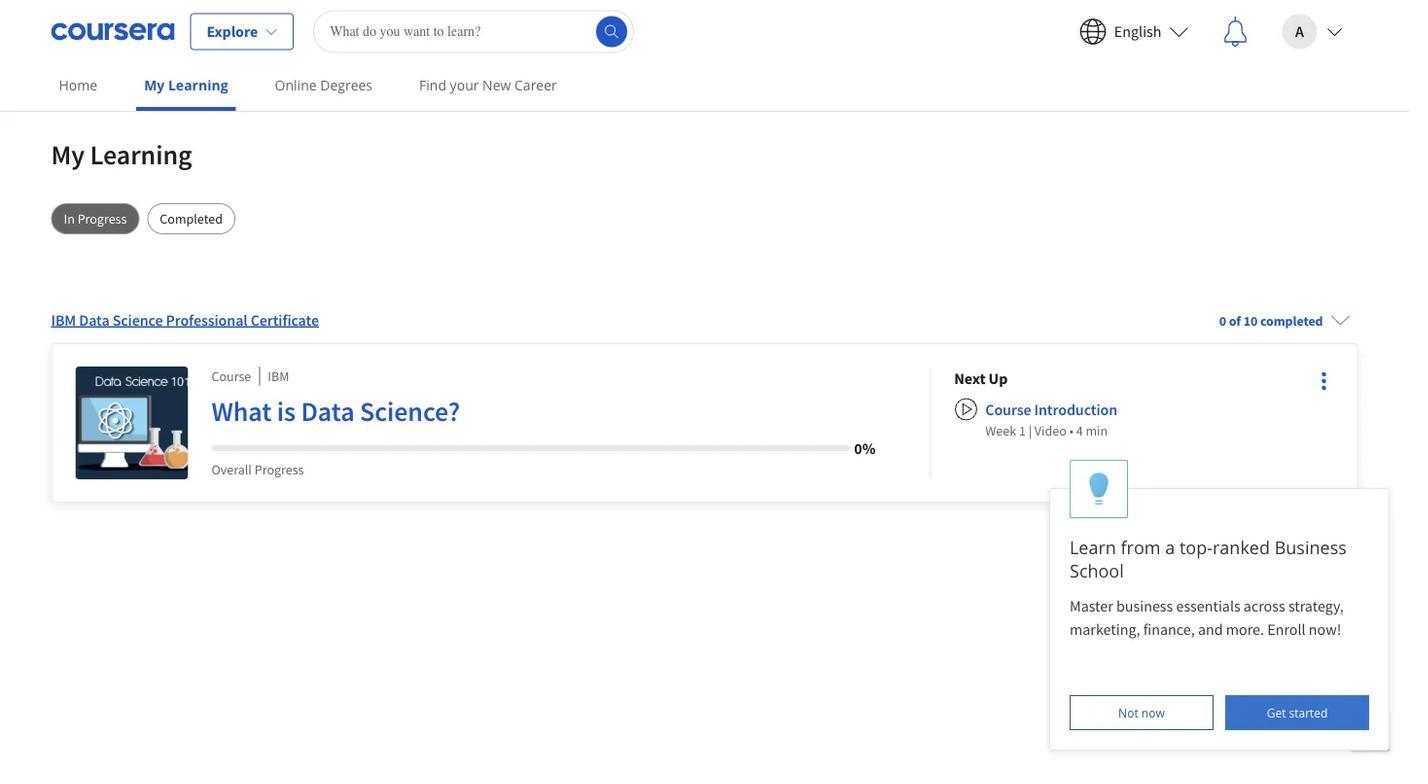 Task type: locate. For each thing, give the bounding box(es) containing it.
0 of 10 completed button
[[1211, 297, 1358, 343]]

ibm data science professional certificate
[[51, 310, 319, 330]]

1 horizontal spatial my
[[144, 76, 165, 94]]

0 horizontal spatial data
[[79, 310, 109, 330]]

progress for overall progress
[[255, 461, 304, 478]]

progress inside button
[[77, 210, 127, 228]]

online
[[275, 76, 317, 94]]

data left "science"
[[79, 310, 109, 330]]

progress for in progress
[[77, 210, 127, 228]]

science?
[[360, 394, 460, 428]]

enroll
[[1267, 619, 1306, 639]]

school
[[1070, 559, 1124, 582]]

video
[[1035, 422, 1067, 440]]

in progress button
[[51, 203, 139, 234]]

what is data science? image
[[75, 367, 188, 479]]

more option for what is data science? image
[[1310, 368, 1338, 395]]

1 vertical spatial data
[[301, 394, 354, 428]]

0 horizontal spatial ibm
[[51, 310, 76, 330]]

course
[[212, 368, 251, 385], [985, 400, 1031, 419]]

progress right in
[[77, 210, 127, 228]]

a button
[[1267, 0, 1358, 63]]

course inside course introduction week 1 | video • 4 min
[[985, 400, 1031, 419]]

0 vertical spatial ibm
[[51, 310, 76, 330]]

data
[[79, 310, 109, 330], [301, 394, 354, 428]]

learning
[[168, 76, 228, 94], [90, 138, 192, 172]]

None search field
[[313, 10, 634, 53]]

ibm for ibm
[[268, 368, 289, 385]]

english button
[[1064, 0, 1204, 63]]

course introduction week 1 | video • 4 min
[[985, 400, 1117, 440]]

not now
[[1118, 705, 1165, 721]]

business
[[1116, 596, 1173, 616]]

what is data science?
[[212, 394, 460, 428]]

progress right the overall
[[255, 461, 304, 478]]

1 vertical spatial learning
[[90, 138, 192, 172]]

learning down explore
[[168, 76, 228, 94]]

course up what
[[212, 368, 251, 385]]

find
[[419, 76, 446, 94]]

0 horizontal spatial course
[[212, 368, 251, 385]]

my learning up in progress button
[[51, 138, 192, 172]]

0 vertical spatial progress
[[77, 210, 127, 228]]

completed
[[1260, 312, 1323, 329]]

0 horizontal spatial my
[[51, 138, 85, 172]]

1 vertical spatial ibm
[[268, 368, 289, 385]]

my up in
[[51, 138, 85, 172]]

in progress
[[64, 210, 127, 228]]

0 horizontal spatial progress
[[77, 210, 127, 228]]

ibm
[[51, 310, 76, 330], [268, 368, 289, 385]]

started
[[1289, 705, 1328, 721]]

get started
[[1267, 705, 1328, 721]]

now!
[[1309, 619, 1341, 639]]

online degrees link
[[267, 63, 380, 107]]

my down coursera image
[[144, 76, 165, 94]]

course for course introduction week 1 | video • 4 min
[[985, 400, 1031, 419]]

|
[[1029, 422, 1032, 440]]

what is data science? link
[[212, 394, 875, 437]]

a
[[1295, 22, 1304, 41]]

4
[[1076, 422, 1083, 440]]

my learning down explore
[[144, 76, 228, 94]]

find your new career link
[[411, 63, 565, 107]]

my learning
[[144, 76, 228, 94], [51, 138, 192, 172]]

10
[[1243, 312, 1258, 329]]

1 horizontal spatial progress
[[255, 461, 304, 478]]

1 horizontal spatial ibm
[[268, 368, 289, 385]]

master business essentials across strategy, marketing, finance, and more. enroll now!
[[1070, 596, 1347, 639]]

home link
[[51, 63, 105, 107]]

1 horizontal spatial data
[[301, 394, 354, 428]]

a
[[1165, 535, 1175, 559]]

1 vertical spatial course
[[985, 400, 1031, 419]]

data right is
[[301, 394, 354, 428]]

master
[[1070, 596, 1113, 616]]

in
[[64, 210, 75, 228]]

explore
[[207, 22, 258, 41]]

1 vertical spatial progress
[[255, 461, 304, 478]]

progress
[[77, 210, 127, 228], [255, 461, 304, 478]]

tab list
[[51, 203, 1358, 234]]

what
[[212, 394, 272, 428]]

strategy,
[[1288, 596, 1344, 616]]

your
[[450, 76, 479, 94]]

1 horizontal spatial course
[[985, 400, 1031, 419]]

get started link
[[1225, 695, 1369, 730]]

0 vertical spatial my learning
[[144, 76, 228, 94]]

0 vertical spatial course
[[212, 368, 251, 385]]

my learning link
[[136, 63, 236, 111]]

ibm up is
[[268, 368, 289, 385]]

top-
[[1179, 535, 1213, 559]]

course up week
[[985, 400, 1031, 419]]

learning up in progress button
[[90, 138, 192, 172]]

now
[[1141, 705, 1165, 721]]

learn
[[1070, 535, 1116, 559]]

english
[[1114, 22, 1162, 41]]

lightbulb tip image
[[1088, 472, 1109, 506]]

not
[[1118, 705, 1138, 721]]

finance,
[[1143, 619, 1195, 639]]

ibm left "science"
[[51, 310, 76, 330]]

my
[[144, 76, 165, 94], [51, 138, 85, 172]]

next up
[[954, 369, 1008, 388]]



Task type: vqa. For each thing, say whether or not it's contained in the screenshot.
your
yes



Task type: describe. For each thing, give the bounding box(es) containing it.
from
[[1121, 535, 1161, 559]]

next
[[954, 369, 986, 388]]

get
[[1267, 705, 1286, 721]]

0%
[[854, 439, 875, 458]]

0 vertical spatial my
[[144, 76, 165, 94]]

ranked
[[1213, 535, 1270, 559]]

degrees
[[320, 76, 372, 94]]

career
[[514, 76, 557, 94]]

week
[[985, 422, 1016, 440]]

overall
[[212, 461, 252, 478]]

home
[[59, 76, 97, 94]]

is
[[277, 394, 296, 428]]

tab list containing in progress
[[51, 203, 1358, 234]]

ibm for ibm data science professional certificate
[[51, 310, 76, 330]]

ibm data science professional certificate link
[[51, 308, 319, 332]]

new
[[482, 76, 511, 94]]

alice element
[[1049, 460, 1390, 751]]

up
[[989, 369, 1008, 388]]

0 vertical spatial learning
[[168, 76, 228, 94]]

1
[[1019, 422, 1026, 440]]

learn from a top-ranked business school
[[1070, 535, 1347, 582]]

find your new career
[[419, 76, 557, 94]]

and
[[1198, 619, 1223, 639]]

of
[[1229, 312, 1241, 329]]

completed button
[[147, 203, 235, 234]]

0 of 10 completed
[[1219, 312, 1323, 329]]

course for course
[[212, 368, 251, 385]]

1 vertical spatial my learning
[[51, 138, 192, 172]]

introduction
[[1034, 400, 1117, 419]]

marketing,
[[1070, 619, 1140, 639]]

•
[[1069, 422, 1073, 440]]

essentials
[[1176, 596, 1240, 616]]

0 vertical spatial data
[[79, 310, 109, 330]]

What do you want to learn? text field
[[313, 10, 634, 53]]

help center image
[[1358, 720, 1382, 743]]

business
[[1275, 535, 1347, 559]]

certificate
[[251, 310, 319, 330]]

online degrees
[[275, 76, 372, 94]]

completed
[[160, 210, 223, 228]]

across
[[1244, 596, 1285, 616]]

coursera image
[[51, 16, 175, 47]]

min
[[1086, 422, 1108, 440]]

professional
[[166, 310, 248, 330]]

science
[[112, 310, 163, 330]]

0
[[1219, 312, 1226, 329]]

explore button
[[190, 13, 294, 50]]

more.
[[1226, 619, 1264, 639]]

1 vertical spatial my
[[51, 138, 85, 172]]

overall progress
[[212, 461, 304, 478]]

not now button
[[1070, 695, 1213, 730]]



